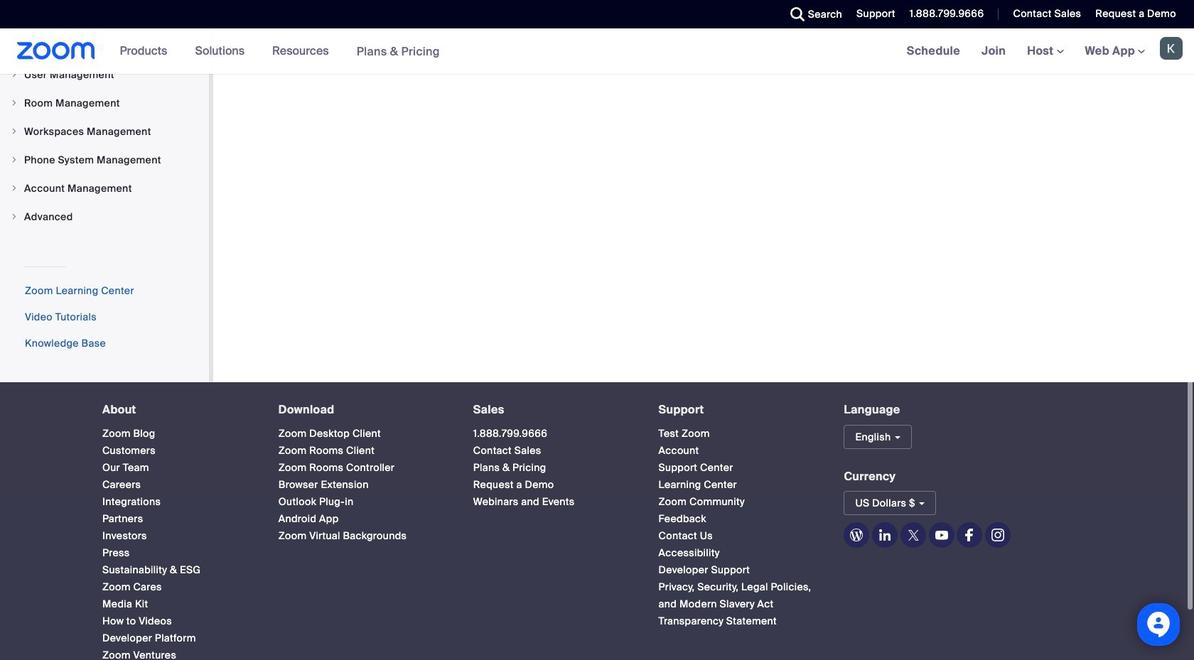 Task type: vqa. For each thing, say whether or not it's contained in the screenshot.
Profile picture
yes



Task type: describe. For each thing, give the bounding box(es) containing it.
profile picture image
[[1161, 37, 1183, 60]]

product information navigation
[[109, 28, 451, 75]]

1 menu item from the top
[[0, 61, 209, 88]]

zoom logo image
[[17, 42, 95, 60]]

4 menu item from the top
[[0, 147, 209, 174]]

4 heading from the left
[[659, 404, 819, 416]]

3 heading from the left
[[473, 404, 633, 416]]

right image for second menu item from the top
[[10, 99, 18, 107]]



Task type: locate. For each thing, give the bounding box(es) containing it.
1 right image from the top
[[10, 184, 18, 193]]

1 vertical spatial right image
[[10, 213, 18, 221]]

1 heading from the left
[[102, 404, 253, 416]]

1 right image from the top
[[10, 70, 18, 79]]

3 right image from the top
[[10, 127, 18, 136]]

0 vertical spatial right image
[[10, 184, 18, 193]]

right image
[[10, 184, 18, 193], [10, 213, 18, 221]]

3 menu item from the top
[[0, 118, 209, 145]]

right image for fourth menu item from the bottom
[[10, 127, 18, 136]]

6 menu item from the top
[[0, 203, 209, 230]]

5 menu item from the top
[[0, 175, 209, 202]]

2 heading from the left
[[279, 404, 448, 416]]

right image
[[10, 70, 18, 79], [10, 99, 18, 107], [10, 127, 18, 136], [10, 156, 18, 164]]

heading
[[102, 404, 253, 416], [279, 404, 448, 416], [473, 404, 633, 416], [659, 404, 819, 416]]

2 right image from the top
[[10, 213, 18, 221]]

right image for first menu item from the top of the admin menu menu on the top left
[[10, 70, 18, 79]]

right image for 3rd menu item from the bottom
[[10, 156, 18, 164]]

menu item
[[0, 61, 209, 88], [0, 90, 209, 117], [0, 118, 209, 145], [0, 147, 209, 174], [0, 175, 209, 202], [0, 203, 209, 230]]

2 right image from the top
[[10, 99, 18, 107]]

meetings navigation
[[897, 28, 1195, 75]]

banner
[[0, 28, 1195, 75]]

admin menu menu
[[0, 33, 209, 232]]

4 right image from the top
[[10, 156, 18, 164]]

2 menu item from the top
[[0, 90, 209, 117]]



